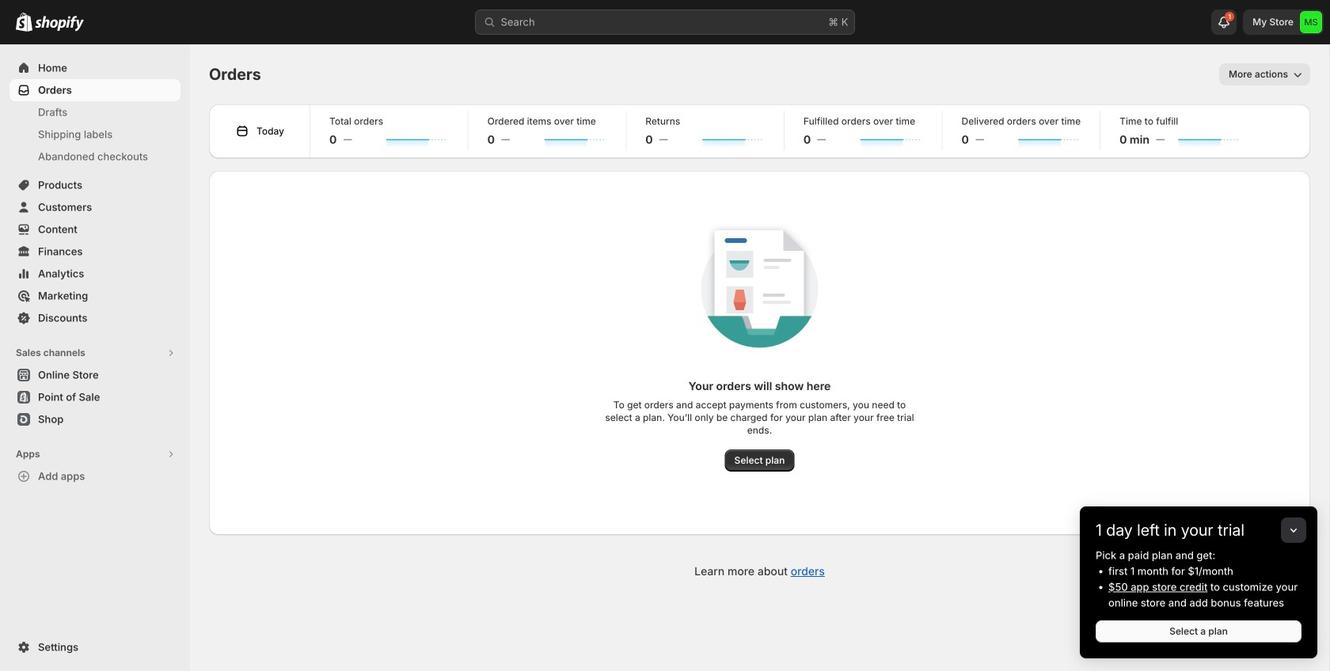 Task type: vqa. For each thing, say whether or not it's contained in the screenshot.
MY STORE image
yes



Task type: describe. For each thing, give the bounding box(es) containing it.
shopify image
[[16, 12, 32, 31]]

shopify image
[[35, 16, 84, 31]]

my store image
[[1301, 11, 1323, 33]]



